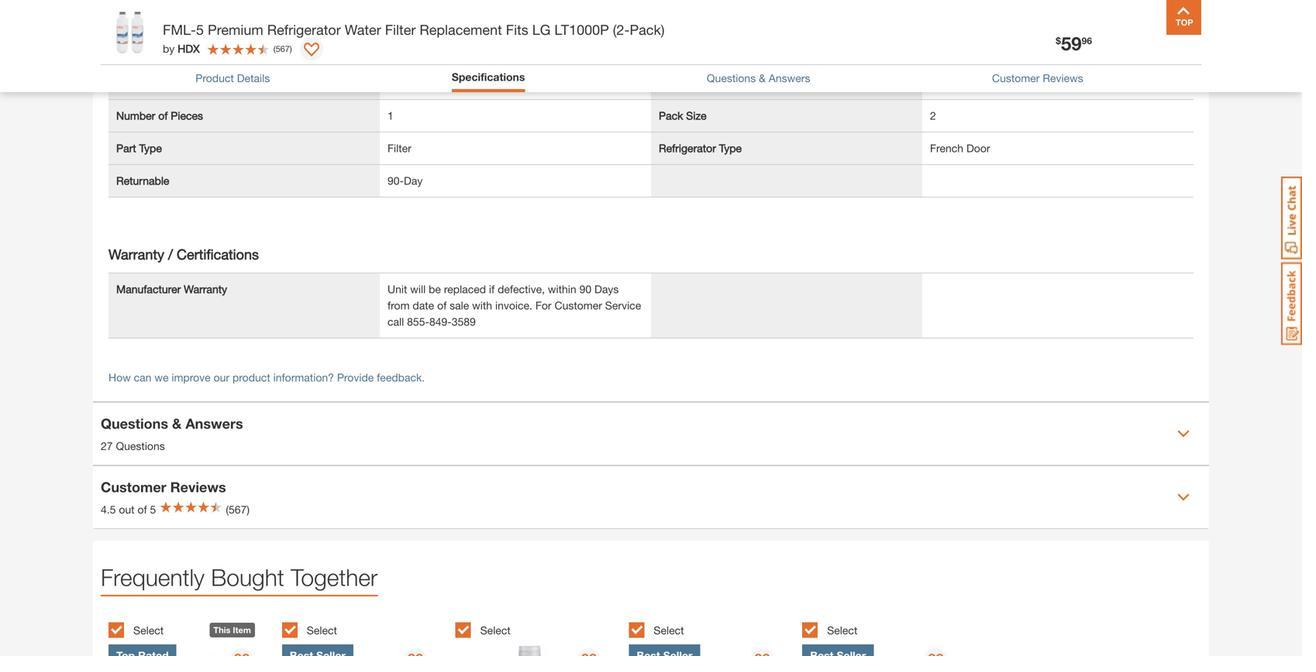 Task type: vqa. For each thing, say whether or not it's contained in the screenshot.
33 at the left top
no



Task type: locate. For each thing, give the bounding box(es) containing it.
within
[[548, 283, 577, 296]]

appliance up brand
[[116, 12, 165, 24]]

0 vertical spatial of
[[158, 109, 168, 122]]

out
[[119, 504, 135, 516]]

select inside 2 / 5 group
[[307, 625, 337, 637]]

sale
[[450, 299, 469, 312]]

4 select from the left
[[654, 625, 684, 637]]

compatibility up size
[[693, 77, 756, 90]]

1 select from the left
[[133, 625, 164, 637]]

select up 20 x 25 x 4 pleated furnace air filter fpr 8, merv 8 (2-pack) image
[[828, 625, 858, 637]]

& inside "questions & answers 27 questions"
[[172, 416, 182, 432]]

1 horizontal spatial appliance
[[388, 12, 436, 24]]

1 appliance from the left
[[116, 12, 165, 24]]

0 vertical spatial reviews
[[1043, 72, 1084, 84]]

display image
[[304, 43, 319, 58], [408, 654, 423, 657], [581, 654, 597, 657], [755, 654, 770, 657], [929, 654, 944, 657]]

filter right "water"
[[385, 21, 416, 38]]

0 horizontal spatial appliance
[[116, 12, 165, 24]]

reviews up (567)
[[170, 479, 226, 496]]

2 vertical spatial customer
[[101, 479, 166, 496]]

display image for "5 / 5" group
[[929, 654, 944, 657]]

display image for 2 / 5 group
[[408, 654, 423, 657]]

2 vertical spatial of
[[138, 504, 147, 516]]

model compatibility
[[659, 77, 756, 90]]

96
[[1082, 35, 1093, 46]]

0 vertical spatial warranty
[[109, 246, 164, 263]]

questions right the model
[[707, 72, 756, 84]]

select inside 1 / 5 group
[[133, 625, 164, 637]]

select up 8.4 oz. washer cleaner (6-pack) image
[[654, 625, 684, 637]]

0 horizontal spatial reviews
[[170, 479, 226, 496]]

if
[[489, 283, 495, 296]]

call
[[388, 316, 404, 328]]

1 vertical spatial customer
[[555, 299, 602, 312]]

fits
[[506, 21, 529, 38]]

service
[[605, 299, 641, 312]]

type
[[710, 12, 733, 24], [139, 142, 162, 155], [719, 142, 742, 155]]

display image inside 2 / 5 group
[[408, 654, 423, 657]]

of
[[158, 109, 168, 122], [437, 299, 447, 312], [138, 504, 147, 516]]

1 horizontal spatial of
[[158, 109, 168, 122]]

&
[[759, 72, 766, 84], [172, 416, 182, 432]]

(567)
[[226, 504, 250, 516]]

1 vertical spatial questions
[[101, 416, 168, 432]]

fml-
[[163, 21, 196, 38]]

select for 4 / 5 group
[[654, 625, 684, 637]]

display image
[[234, 654, 250, 657]]

questions right 27 on the bottom left of page
[[116, 440, 165, 453]]

this
[[214, 626, 231, 636]]

select for 1 / 5 group
[[133, 625, 164, 637]]

customer up 4.5 out of 5
[[101, 479, 166, 496]]

3589
[[452, 316, 476, 328]]

appliance parts
[[388, 12, 464, 24]]

pieces
[[171, 109, 203, 122]]

0 horizontal spatial answers
[[186, 416, 243, 432]]

2 horizontal spatial of
[[437, 299, 447, 312]]

questions up 27 on the bottom left of page
[[101, 416, 168, 432]]

1 vertical spatial &
[[172, 416, 182, 432]]

select up lt1000pc refrigerator water filter image
[[480, 625, 511, 637]]

2 horizontal spatial appliance
[[659, 12, 707, 24]]

1 horizontal spatial answers
[[769, 72, 811, 84]]

1 horizontal spatial customer
[[555, 299, 602, 312]]

1 horizontal spatial refrigerator
[[659, 142, 716, 155]]

item
[[233, 626, 251, 636]]

)
[[290, 44, 292, 54]]

pack
[[659, 109, 683, 122]]

5
[[196, 21, 204, 38], [150, 504, 156, 516]]

model
[[659, 77, 689, 90]]

unit
[[388, 283, 407, 296]]

of up 849-
[[437, 299, 447, 312]]

premium
[[208, 21, 263, 38]]

adq74793501
[[977, 77, 1048, 90]]

details
[[237, 72, 270, 84]]

product
[[233, 371, 270, 384]]

appliance for appliance category
[[116, 12, 165, 24]]

answers
[[769, 72, 811, 84], [186, 416, 243, 432]]

appliance right '(2-' on the left top of page
[[659, 12, 707, 24]]

of right "out"
[[138, 504, 147, 516]]

0 vertical spatial answers
[[769, 72, 811, 84]]

of left 'pieces' at the left top of the page
[[158, 109, 168, 122]]

caret image
[[1178, 428, 1190, 440]]

0 vertical spatial &
[[759, 72, 766, 84]]

warranty down certifications at the left top of page
[[184, 283, 227, 296]]

1 vertical spatial of
[[437, 299, 447, 312]]

3 select from the left
[[480, 625, 511, 637]]

1 horizontal spatial customer reviews
[[993, 72, 1084, 84]]

0 vertical spatial questions
[[707, 72, 756, 84]]

refrigerator
[[267, 21, 341, 38], [659, 142, 716, 155]]

caret image
[[1178, 492, 1190, 504]]

customer down '90'
[[555, 299, 602, 312]]

customer reviews down $ on the top
[[993, 72, 1084, 84]]

questions & answers button
[[707, 70, 811, 86], [707, 70, 811, 86]]

1 horizontal spatial compatibility
[[693, 77, 756, 90]]

number of pieces
[[116, 109, 203, 122]]

display image inside "5 / 5" group
[[929, 654, 944, 657]]

0 vertical spatial customer
[[993, 72, 1040, 84]]

type right part
[[139, 142, 162, 155]]

answers for questions & answers
[[769, 72, 811, 84]]

1 vertical spatial filter
[[388, 142, 412, 155]]

display image for 4 / 5 group
[[755, 654, 770, 657]]

5 select from the left
[[828, 625, 858, 637]]

returnable
[[116, 174, 169, 187]]

1
[[388, 109, 394, 122]]

1 vertical spatial warranty
[[184, 283, 227, 296]]

select down frequently at the left bottom of the page
[[133, 625, 164, 637]]

refrigerator down pack size at the right of the page
[[659, 142, 716, 155]]

4 / 5 group
[[629, 614, 795, 657]]

display image inside 4 / 5 group
[[755, 654, 770, 657]]

type up model compatibility
[[710, 12, 733, 24]]

feedback link image
[[1282, 262, 1303, 346]]

product details button
[[196, 70, 270, 86], [196, 70, 270, 86]]

warranty left / at the top left of page
[[109, 246, 164, 263]]

0 horizontal spatial customer
[[101, 479, 166, 496]]

answers for questions & answers 27 questions
[[186, 416, 243, 432]]

5 right "out"
[[150, 504, 156, 516]]

1 horizontal spatial 5
[[196, 21, 204, 38]]

1 vertical spatial compatibility
[[693, 77, 756, 90]]

0 horizontal spatial &
[[172, 416, 182, 432]]

& for questions & answers
[[759, 72, 766, 84]]

included
[[166, 77, 208, 90]]

customer right the lt1000p, at the top of page
[[993, 72, 1040, 84]]

0 horizontal spatial compatibility
[[149, 44, 213, 57]]

by hdx
[[163, 42, 200, 55]]

select inside 3 / 5 group
[[480, 625, 511, 637]]

questions & answers
[[707, 72, 811, 84]]

from
[[388, 299, 410, 312]]

3 appliance from the left
[[659, 12, 707, 24]]

5 / 5 group
[[803, 614, 969, 657]]

2 select from the left
[[307, 625, 337, 637]]

filter up 90-
[[388, 142, 412, 155]]

product details
[[196, 72, 270, 84]]

1 horizontal spatial warranty
[[184, 283, 227, 296]]

27
[[101, 440, 113, 453]]

date
[[413, 299, 434, 312]]

& right model compatibility
[[759, 72, 766, 84]]

compatibility
[[149, 44, 213, 57], [693, 77, 756, 90]]

specifications
[[452, 71, 525, 83]]

product
[[196, 72, 234, 84]]

(
[[274, 44, 276, 54]]

select for 3 / 5 group
[[480, 625, 511, 637]]

2 appliance from the left
[[388, 12, 436, 24]]

2 horizontal spatial customer
[[993, 72, 1040, 84]]

french
[[931, 142, 964, 155]]

90-day
[[388, 174, 423, 187]]

hardware
[[116, 77, 163, 90]]

refrigerator up )
[[267, 21, 341, 38]]

0 vertical spatial refrigerator
[[267, 21, 341, 38]]

$
[[1056, 35, 1062, 46]]

& down improve
[[172, 416, 182, 432]]

pack size
[[659, 109, 707, 122]]

& for questions & answers 27 questions
[[172, 416, 182, 432]]

8.4 oz. washer cleaner (6-pack) image
[[629, 645, 778, 657]]

how
[[109, 371, 131, 384]]

customer
[[993, 72, 1040, 84], [555, 299, 602, 312], [101, 479, 166, 496]]

manufacturer
[[116, 283, 181, 296]]

compatibility down fml-
[[149, 44, 213, 57]]

appliance left parts
[[388, 12, 436, 24]]

warranty
[[109, 246, 164, 263], [184, 283, 227, 296]]

specifications button
[[452, 69, 525, 88], [452, 69, 525, 85]]

reviews down the 59
[[1043, 72, 1084, 84]]

1 vertical spatial refrigerator
[[659, 142, 716, 155]]

top button
[[1167, 0, 1202, 35]]

display image inside 3 / 5 group
[[581, 654, 597, 657]]

warranty / certifications
[[109, 246, 259, 263]]

2
[[931, 109, 937, 122]]

customer reviews up 4.5 out of 5
[[101, 479, 226, 496]]

select inside "5 / 5" group
[[828, 625, 858, 637]]

3 / 5 group
[[456, 614, 621, 657]]

days
[[595, 283, 619, 296]]

select up lt120f refrigerator air filter image
[[307, 625, 337, 637]]

compatibility for model compatibility
[[693, 77, 756, 90]]

1 vertical spatial customer reviews
[[101, 479, 226, 496]]

0 vertical spatial compatibility
[[149, 44, 213, 57]]

questions for questions & answers
[[707, 72, 756, 84]]

0 horizontal spatial 5
[[150, 504, 156, 516]]

answers inside "questions & answers 27 questions"
[[186, 416, 243, 432]]

type for part type
[[139, 142, 162, 155]]

5 up hdx
[[196, 21, 204, 38]]

questions
[[707, 72, 756, 84], [101, 416, 168, 432], [116, 440, 165, 453]]

select inside 4 / 5 group
[[654, 625, 684, 637]]

1 vertical spatial answers
[[186, 416, 243, 432]]

hardware included
[[116, 77, 208, 90]]

type down model compatibility
[[719, 142, 742, 155]]

1 horizontal spatial &
[[759, 72, 766, 84]]

appliance for appliance type
[[659, 12, 707, 24]]

together
[[291, 564, 378, 592]]



Task type: describe. For each thing, give the bounding box(es) containing it.
compatibility for brand compatibility
[[149, 44, 213, 57]]

we
[[155, 371, 169, 384]]

type for appliance type
[[710, 12, 733, 24]]

with
[[472, 299, 492, 312]]

by
[[163, 42, 175, 55]]

0 vertical spatial 5
[[196, 21, 204, 38]]

replaced
[[444, 283, 486, 296]]

unit will be replaced if defective, within 90 days from date of sale with invoice. for customer service call 855-849-3589
[[388, 283, 641, 328]]

1 vertical spatial 5
[[150, 504, 156, 516]]

customer inside unit will be replaced if defective, within 90 days from date of sale with invoice. for customer service call 855-849-3589
[[555, 299, 602, 312]]

frequently
[[101, 564, 205, 592]]

how can we improve our product information? provide feedback.
[[109, 371, 425, 384]]

lg
[[533, 21, 551, 38]]

1 horizontal spatial reviews
[[1043, 72, 1084, 84]]

(2-
[[613, 21, 630, 38]]

questions for questions & answers 27 questions
[[101, 416, 168, 432]]

certifications
[[177, 246, 259, 263]]

20 x 25 x 4 pleated furnace air filter fpr 8, merv 8 (2-pack) image
[[803, 645, 952, 657]]

how can we improve our product information? provide feedback. link
[[109, 371, 425, 384]]

replacement
[[420, 21, 502, 38]]

feedback.
[[377, 371, 425, 384]]

lt1000p
[[555, 21, 609, 38]]

lt1000p, adq74793501
[[931, 77, 1048, 90]]

hdx
[[178, 42, 200, 55]]

select for 2 / 5 group
[[307, 625, 337, 637]]

bought
[[211, 564, 284, 592]]

be
[[429, 283, 441, 296]]

day
[[404, 174, 423, 187]]

refrigerator type
[[659, 142, 742, 155]]

brand compatibility
[[116, 44, 213, 57]]

french door
[[931, 142, 991, 155]]

59
[[1062, 32, 1082, 54]]

567
[[276, 44, 290, 54]]

855-
[[407, 316, 430, 328]]

our
[[214, 371, 230, 384]]

0 horizontal spatial refrigerator
[[267, 21, 341, 38]]

defective,
[[498, 283, 545, 296]]

brand
[[116, 44, 146, 57]]

size
[[686, 109, 707, 122]]

part type
[[116, 142, 162, 155]]

will
[[410, 283, 426, 296]]

4.5 out of 5
[[101, 504, 156, 516]]

2 vertical spatial questions
[[116, 440, 165, 453]]

$ 59 96
[[1056, 32, 1093, 54]]

/
[[168, 246, 173, 263]]

( 567 )
[[274, 44, 292, 54]]

appliance for appliance parts
[[388, 12, 436, 24]]

lt1000p,
[[931, 77, 974, 90]]

this item
[[214, 626, 251, 636]]

can
[[134, 371, 152, 384]]

door
[[967, 142, 991, 155]]

of inside unit will be replaced if defective, within 90 days from date of sale with invoice. for customer service call 855-849-3589
[[437, 299, 447, 312]]

fml-5 premium refrigerator water filter replacement fits lg lt1000p (2-pack)
[[163, 21, 665, 38]]

select for "5 / 5" group
[[828, 625, 858, 637]]

live chat image
[[1282, 177, 1303, 260]]

0 horizontal spatial warranty
[[109, 246, 164, 263]]

improve
[[172, 371, 211, 384]]

category
[[168, 12, 212, 24]]

849-
[[430, 316, 452, 328]]

2 / 5 group
[[282, 614, 448, 657]]

1 vertical spatial reviews
[[170, 479, 226, 496]]

lt120f refrigerator air filter image
[[282, 645, 431, 657]]

pack)
[[630, 21, 665, 38]]

manufacturer warranty
[[116, 283, 227, 296]]

water
[[345, 21, 381, 38]]

parts
[[439, 12, 464, 24]]

number
[[116, 109, 155, 122]]

invoice.
[[495, 299, 533, 312]]

90-
[[388, 174, 404, 187]]

type for refrigerator type
[[719, 142, 742, 155]]

frequently bought together
[[101, 564, 378, 592]]

part
[[116, 142, 136, 155]]

0 vertical spatial customer reviews
[[993, 72, 1084, 84]]

90
[[580, 283, 592, 296]]

information?
[[273, 371, 334, 384]]

appliance type
[[659, 12, 733, 24]]

questions & answers 27 questions
[[101, 416, 243, 453]]

product image image
[[105, 8, 155, 58]]

4.5
[[101, 504, 116, 516]]

0 vertical spatial filter
[[385, 21, 416, 38]]

lt1000pc refrigerator water filter image
[[456, 645, 605, 657]]

0 horizontal spatial of
[[138, 504, 147, 516]]

for
[[536, 299, 552, 312]]

appliance category
[[116, 12, 212, 24]]

1 / 5 group
[[109, 614, 274, 657]]

0 horizontal spatial customer reviews
[[101, 479, 226, 496]]



